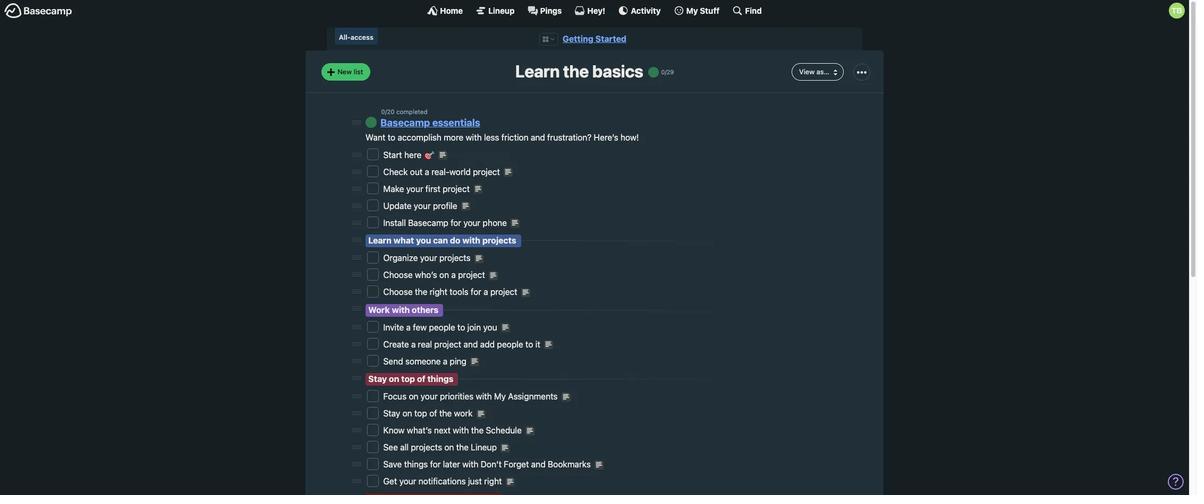 Task type: locate. For each thing, give the bounding box(es) containing it.
lineup link
[[476, 5, 515, 16]]

0 vertical spatial choose
[[383, 271, 413, 280]]

0 vertical spatial lineup
[[489, 6, 515, 15]]

on right who's
[[440, 271, 449, 280]]

choose who's on a project
[[383, 271, 488, 280]]

few
[[413, 323, 427, 333]]

choose the right tools for a project
[[383, 288, 520, 297]]

with
[[466, 133, 482, 142], [463, 236, 481, 246], [392, 305, 410, 315], [476, 393, 492, 402], [453, 427, 469, 436], [463, 461, 479, 470]]

2 horizontal spatial to
[[526, 340, 533, 350]]

2 vertical spatial for
[[430, 461, 441, 470]]

choose for choose the right tools for a project
[[383, 288, 413, 297]]

the
[[563, 61, 589, 82], [415, 288, 428, 297], [440, 410, 452, 419], [471, 427, 484, 436], [456, 444, 469, 453]]

top up focus
[[401, 375, 415, 384]]

profile
[[433, 201, 458, 211]]

choose the right tools for a project link
[[383, 288, 520, 297]]

1 horizontal spatial learn
[[516, 61, 560, 82]]

1 vertical spatial for
[[471, 288, 482, 297]]

0 vertical spatial right
[[430, 288, 448, 297]]

people
[[429, 323, 455, 333], [497, 340, 524, 350]]

get your notifications just right link
[[383, 478, 504, 487]]

forget
[[504, 461, 529, 470]]

getting
[[563, 34, 594, 44]]

0 vertical spatial learn
[[516, 61, 560, 82]]

lineup
[[489, 6, 515, 15], [471, 444, 497, 453]]

home
[[440, 6, 463, 15]]

your down make your first project
[[414, 201, 431, 211]]

1 horizontal spatial my
[[687, 6, 698, 15]]

on up "what's"
[[403, 410, 412, 419]]

on down the stay on top of things "link" at the left
[[409, 393, 419, 402]]

choose who's on a project link
[[383, 271, 488, 280]]

2 vertical spatial and
[[531, 461, 546, 470]]

accomplish
[[398, 133, 442, 142]]

to left join at the left bottom
[[458, 323, 465, 333]]

0 horizontal spatial right
[[430, 288, 448, 297]]

on up focus
[[389, 375, 399, 384]]

the for see all projects on the lineup
[[456, 444, 469, 453]]

projects down "what's"
[[411, 444, 442, 453]]

right
[[430, 288, 448, 297], [484, 478, 502, 487]]

1 vertical spatial choose
[[383, 288, 413, 297]]

a left ping
[[443, 357, 448, 367]]

people right few
[[429, 323, 455, 333]]

a left real
[[411, 340, 416, 350]]

essentials
[[433, 117, 481, 129]]

basecamp down 0/20 completed
[[381, 117, 430, 129]]

0 vertical spatial projects
[[483, 236, 517, 246]]

right down choose who's on a project link
[[430, 288, 448, 297]]

0 horizontal spatial you
[[416, 236, 431, 246]]

1 vertical spatial of
[[430, 410, 437, 419]]

1 horizontal spatial of
[[430, 410, 437, 419]]

of down someone
[[417, 375, 426, 384]]

start
[[383, 150, 402, 160]]

install
[[383, 218, 406, 228]]

of up next
[[430, 410, 437, 419]]

work
[[454, 410, 473, 419]]

learn what you can do with projects
[[369, 236, 517, 246]]

a right tools at left
[[484, 288, 488, 297]]

stay for stay on top of things
[[369, 375, 387, 384]]

assignments
[[508, 393, 558, 402]]

focus
[[383, 393, 407, 402]]

send someone a ping link
[[383, 357, 469, 367]]

your left phone
[[464, 218, 481, 228]]

1 vertical spatial to
[[458, 323, 465, 333]]

check out a real-world project link
[[383, 167, 502, 177]]

my left the stuff
[[687, 6, 698, 15]]

learn
[[516, 61, 560, 82], [369, 236, 392, 246]]

get
[[383, 478, 397, 487]]

things
[[428, 375, 454, 384], [404, 461, 428, 470]]

and
[[531, 133, 545, 142], [464, 340, 478, 350], [531, 461, 546, 470]]

switch accounts image
[[4, 3, 72, 19]]

0 vertical spatial things
[[428, 375, 454, 384]]

view as… button
[[792, 63, 844, 81]]

invite a few people to join you
[[383, 323, 500, 333]]

on
[[440, 271, 449, 280], [389, 375, 399, 384], [409, 393, 419, 402], [403, 410, 412, 419], [445, 444, 454, 453]]

for left later
[[430, 461, 441, 470]]

0 horizontal spatial my
[[494, 393, 506, 402]]

and right friction
[[531, 133, 545, 142]]

lineup up 'save things for later with don't forget and bookmarks'
[[471, 444, 497, 453]]

0 vertical spatial and
[[531, 133, 545, 142]]

and left add
[[464, 340, 478, 350]]

the down getting
[[563, 61, 589, 82]]

list
[[354, 67, 363, 76]]

1 vertical spatial projects
[[440, 254, 471, 263]]

the down who's
[[415, 288, 428, 297]]

organize
[[383, 254, 418, 263]]

you left can
[[416, 236, 431, 246]]

basecamp
[[381, 117, 430, 129], [408, 218, 449, 228]]

1 horizontal spatial for
[[451, 218, 461, 228]]

0 vertical spatial to
[[388, 133, 396, 142]]

for up do on the left of page
[[451, 218, 461, 228]]

2 vertical spatial projects
[[411, 444, 442, 453]]

your for profile
[[414, 201, 431, 211]]

things down all
[[404, 461, 428, 470]]

lineup left the pings popup button
[[489, 6, 515, 15]]

a up choose the right tools for a project link
[[452, 271, 456, 280]]

top up "what's"
[[415, 410, 427, 419]]

the up next
[[440, 410, 452, 419]]

2 choose from the top
[[383, 288, 413, 297]]

0 vertical spatial of
[[417, 375, 426, 384]]

0 horizontal spatial of
[[417, 375, 426, 384]]

what's
[[407, 427, 432, 436]]

focus on your priorities with my assignments link
[[383, 393, 560, 402]]

1 vertical spatial right
[[484, 478, 502, 487]]

0 horizontal spatial people
[[429, 323, 455, 333]]

0 vertical spatial for
[[451, 218, 461, 228]]

0 vertical spatial my
[[687, 6, 698, 15]]

choose up work with others
[[383, 288, 413, 297]]

choose
[[383, 271, 413, 280], [383, 288, 413, 297]]

access
[[351, 33, 374, 42]]

priorities
[[440, 393, 474, 402]]

more
[[444, 133, 464, 142]]

stuff
[[700, 6, 720, 15]]

project up tools at left
[[458, 271, 485, 280]]

learn the basics
[[516, 61, 644, 82]]

add
[[480, 340, 495, 350]]

you right join at the left bottom
[[483, 323, 497, 333]]

0 horizontal spatial learn
[[369, 236, 392, 246]]

stay on top of things
[[369, 375, 454, 384]]

all-
[[339, 33, 351, 42]]

notifications
[[419, 478, 466, 487]]

0 vertical spatial top
[[401, 375, 415, 384]]

on for stay on top of things
[[389, 375, 399, 384]]

lineup inside main element
[[489, 6, 515, 15]]

1 vertical spatial top
[[415, 410, 427, 419]]

choose down organize
[[383, 271, 413, 280]]

new
[[338, 67, 352, 76]]

project down invite a few people to join you
[[434, 340, 462, 350]]

your for notifications
[[400, 478, 417, 487]]

1 horizontal spatial people
[[497, 340, 524, 350]]

with right priorities
[[476, 393, 492, 402]]

for right tools at left
[[471, 288, 482, 297]]

bookmarks
[[548, 461, 591, 470]]

create
[[383, 340, 409, 350]]

stay up know
[[383, 410, 400, 419]]

to left it
[[526, 340, 533, 350]]

1 vertical spatial stay
[[383, 410, 400, 419]]

update your profile link
[[383, 201, 460, 211]]

check
[[383, 167, 408, 177]]

basecamp down 'update your profile' link
[[408, 218, 449, 228]]

learn for learn the basics
[[516, 61, 560, 82]]

projects down do on the left of page
[[440, 254, 471, 263]]

people right add
[[497, 340, 524, 350]]

1 vertical spatial learn
[[369, 236, 392, 246]]

things down send someone a ping link
[[428, 375, 454, 384]]

it
[[536, 340, 541, 350]]

1 horizontal spatial right
[[484, 478, 502, 487]]

stay down send
[[369, 375, 387, 384]]

basecamp essentials link
[[381, 117, 481, 129]]

1 vertical spatial basecamp
[[408, 218, 449, 228]]

with left less
[[466, 133, 482, 142]]

1 vertical spatial and
[[464, 340, 478, 350]]

0 horizontal spatial for
[[430, 461, 441, 470]]

stay
[[369, 375, 387, 384], [383, 410, 400, 419]]

1 horizontal spatial to
[[458, 323, 465, 333]]

your down out
[[406, 184, 423, 194]]

on up later
[[445, 444, 454, 453]]

tim burton image
[[1170, 3, 1185, 19]]

projects down phone
[[483, 236, 517, 246]]

project right world
[[473, 167, 500, 177]]

home link
[[427, 5, 463, 16]]

want to accomplish more with less friction and frustration? here's how!
[[366, 133, 639, 142]]

your right the get
[[400, 478, 417, 487]]

project
[[473, 167, 500, 177], [443, 184, 470, 194], [458, 271, 485, 280], [491, 288, 518, 297], [434, 340, 462, 350]]

start here 🎯
[[383, 150, 437, 160]]

top
[[401, 375, 415, 384], [415, 410, 427, 419]]

save things for later with don't forget and bookmarks
[[383, 461, 593, 470]]

my left assignments
[[494, 393, 506, 402]]

and for friction
[[531, 133, 545, 142]]

find
[[746, 6, 762, 15]]

to right the want
[[388, 133, 396, 142]]

project right tools at left
[[491, 288, 518, 297]]

1 choose from the top
[[383, 271, 413, 280]]

0 vertical spatial stay
[[369, 375, 387, 384]]

the down work
[[471, 427, 484, 436]]

getting started link
[[563, 34, 627, 44]]

your
[[406, 184, 423, 194], [414, 201, 431, 211], [464, 218, 481, 228], [420, 254, 437, 263], [421, 393, 438, 402], [400, 478, 417, 487]]

work
[[369, 305, 390, 315]]

the down know what's next with the schedule link
[[456, 444, 469, 453]]

1 horizontal spatial you
[[483, 323, 497, 333]]

for
[[451, 218, 461, 228], [471, 288, 482, 297], [430, 461, 441, 470]]

know what's next with the schedule link
[[383, 427, 524, 436]]

and right the forget
[[531, 461, 546, 470]]

your up who's
[[420, 254, 437, 263]]

right down don't
[[484, 478, 502, 487]]

find button
[[733, 5, 762, 16]]

work with others
[[369, 305, 439, 315]]

for for stay on top of things
[[430, 461, 441, 470]]

a right out
[[425, 167, 430, 177]]

update
[[383, 201, 412, 211]]



Task type: vqa. For each thing, say whether or not it's contained in the screenshot.
View
yes



Task type: describe. For each thing, give the bounding box(es) containing it.
with right do on the left of page
[[463, 236, 481, 246]]

who's
[[415, 271, 437, 280]]

work with others link
[[369, 305, 439, 315]]

get your notifications just right
[[383, 478, 504, 487]]

frustration?
[[548, 133, 592, 142]]

hey! button
[[575, 5, 606, 16]]

send
[[383, 357, 403, 367]]

real-
[[432, 167, 450, 177]]

as…
[[817, 67, 830, 76]]

focus on your priorities with my assignments
[[383, 393, 560, 402]]

all-access
[[339, 33, 374, 42]]

organize your projects link
[[383, 254, 473, 263]]

world
[[450, 167, 471, 177]]

pings
[[540, 6, 562, 15]]

install basecamp for your phone link
[[383, 218, 509, 228]]

of for things
[[417, 375, 426, 384]]

a left few
[[406, 323, 411, 333]]

choose for choose who's on a project
[[383, 271, 413, 280]]

all
[[400, 444, 409, 453]]

here's
[[594, 133, 619, 142]]

projects for organize your projects
[[440, 254, 471, 263]]

learn for learn what you can do with projects
[[369, 236, 392, 246]]

0 vertical spatial you
[[416, 236, 431, 246]]

save
[[383, 461, 402, 470]]

on for focus on your priorities with my assignments
[[409, 393, 419, 402]]

of for the
[[430, 410, 437, 419]]

0 vertical spatial basecamp
[[381, 117, 430, 129]]

my stuff
[[687, 6, 720, 15]]

do
[[450, 236, 461, 246]]

make your first project link
[[383, 184, 472, 194]]

know what's next with the schedule
[[383, 427, 524, 436]]

1 vertical spatial people
[[497, 340, 524, 350]]

others
[[412, 305, 439, 315]]

completed
[[397, 109, 428, 116]]

out
[[410, 167, 423, 177]]

basecamp essentials
[[381, 117, 481, 129]]

top for the
[[415, 410, 427, 419]]

your for first
[[406, 184, 423, 194]]

your for projects
[[420, 254, 437, 263]]

join
[[468, 323, 481, 333]]

with up just
[[463, 461, 479, 470]]

start here 🎯 link
[[383, 150, 437, 160]]

ping
[[450, 357, 467, 367]]

can
[[433, 236, 448, 246]]

all-access element
[[335, 28, 378, 45]]

install basecamp for your phone
[[383, 218, 509, 228]]

0/20 completed
[[381, 109, 428, 116]]

1 vertical spatial you
[[483, 323, 497, 333]]

main element
[[0, 0, 1190, 21]]

the for know what's next with the schedule
[[471, 427, 484, 436]]

0/20
[[381, 109, 395, 116]]

the for stay on top of the work
[[440, 410, 452, 419]]

for for basecamp essentials
[[451, 218, 461, 228]]

tools
[[450, 288, 469, 297]]

see all projects on the lineup
[[383, 444, 499, 453]]

want
[[366, 133, 386, 142]]

make
[[383, 184, 404, 194]]

on for stay on top of the work
[[403, 410, 412, 419]]

stay for stay on top of the work
[[383, 410, 400, 419]]

1 vertical spatial things
[[404, 461, 428, 470]]

new list link
[[322, 63, 371, 81]]

friction
[[502, 133, 529, 142]]

view
[[800, 67, 815, 76]]

0 vertical spatial people
[[429, 323, 455, 333]]

send someone a ping
[[383, 357, 469, 367]]

1 vertical spatial lineup
[[471, 444, 497, 453]]

here
[[405, 150, 422, 160]]

invite
[[383, 323, 404, 333]]

2 vertical spatial to
[[526, 340, 533, 350]]

how!
[[621, 133, 639, 142]]

want to accomplish more with less friction and frustration? here's how! link
[[366, 133, 639, 142]]

1 vertical spatial my
[[494, 393, 506, 402]]

save things for later with don't forget and bookmarks link
[[383, 461, 593, 470]]

with up invite
[[392, 305, 410, 315]]

started
[[596, 34, 627, 44]]

know
[[383, 427, 405, 436]]

🎯
[[424, 150, 435, 160]]

later
[[443, 461, 460, 470]]

my inside popup button
[[687, 6, 698, 15]]

2 horizontal spatial for
[[471, 288, 482, 297]]

pings button
[[528, 5, 562, 16]]

see all projects on the lineup link
[[383, 444, 499, 453]]

phone
[[483, 218, 507, 228]]

learn what you can do with projects link
[[369, 236, 517, 246]]

0/29
[[661, 69, 674, 75]]

don't
[[481, 461, 502, 470]]

hey!
[[588, 6, 606, 15]]

your up stay on top of the work link
[[421, 393, 438, 402]]

my stuff button
[[674, 5, 720, 16]]

less
[[484, 133, 499, 142]]

breadcrumb element
[[327, 28, 863, 51]]

with down work
[[453, 427, 469, 436]]

next
[[434, 427, 451, 436]]

activity link
[[618, 5, 661, 16]]

see
[[383, 444, 398, 453]]

0/20 completed link
[[381, 109, 428, 116]]

and for forget
[[531, 461, 546, 470]]

projects for see all projects on the lineup
[[411, 444, 442, 453]]

new list
[[338, 67, 363, 76]]

activity
[[631, 6, 661, 15]]

check out a real-world project
[[383, 167, 502, 177]]

view as…
[[800, 67, 830, 76]]

0 horizontal spatial to
[[388, 133, 396, 142]]

first
[[426, 184, 441, 194]]

project down world
[[443, 184, 470, 194]]

stay on top of the work
[[383, 410, 475, 419]]

top for things
[[401, 375, 415, 384]]



